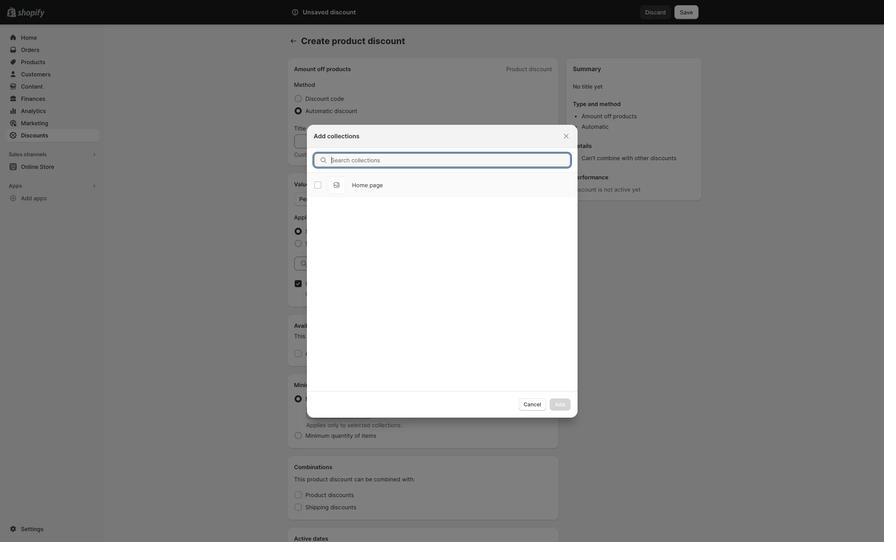 Task type: vqa. For each thing, say whether or not it's contained in the screenshot.
"COLLECTIONS" related to Specific collections
yes



Task type: describe. For each thing, give the bounding box(es) containing it.
search button
[[316, 5, 569, 19]]

type and method
[[573, 100, 621, 107]]

apps button
[[5, 180, 100, 192]]

create product discount
[[301, 36, 405, 46]]

purchase for requirements
[[321, 382, 346, 389]]

item
[[459, 291, 471, 298]]

Search collections text field
[[331, 153, 571, 167]]

value
[[294, 181, 310, 188]]

type
[[573, 100, 587, 107]]

fixed amount button
[[335, 192, 383, 206]]

product for product discounts
[[306, 492, 327, 499]]

1 horizontal spatial not
[[604, 186, 613, 193]]

taken
[[398, 291, 413, 298]]

home page
[[352, 182, 383, 189]]

sales
[[9, 151, 23, 158]]

can't combine with other discounts
[[582, 155, 677, 162]]

percentage button
[[294, 192, 336, 206]]

only apply discount once per order
[[306, 280, 400, 287]]

minimum for minimum quantity of items
[[306, 432, 330, 439]]

cancel
[[524, 401, 541, 408]]

automatic discount
[[306, 107, 358, 114]]

1 horizontal spatial in
[[472, 291, 477, 298]]

apply
[[319, 280, 334, 287]]

only
[[328, 422, 339, 429]]

2 vertical spatial products
[[329, 240, 352, 247]]

collections.
[[372, 422, 403, 429]]

customers will see this in their cart and at checkout.
[[294, 151, 435, 158]]

collections for add collections
[[327, 132, 360, 140]]

discounts link
[[5, 129, 100, 142]]

if not selected, the amount will be taken off each eligible item in an order.
[[306, 291, 502, 298]]

all
[[403, 333, 409, 340]]

also
[[306, 350, 317, 357]]

channels
[[24, 151, 47, 158]]

fixed amount
[[341, 196, 377, 203]]

code
[[331, 95, 344, 102]]

discounts
[[21, 132, 48, 139]]

off for amount off products
[[317, 66, 325, 73]]

0 horizontal spatial yet
[[594, 83, 603, 90]]

applies for applies only to selected collections.
[[306, 422, 326, 429]]

(pos
[[377, 350, 390, 357]]

no
[[573, 83, 581, 90]]

settings
[[21, 526, 44, 533]]

combinations
[[294, 464, 332, 471]]

availability
[[294, 322, 324, 329]]

with
[[622, 155, 633, 162]]

home for home page
[[352, 182, 368, 189]]

cancel button
[[519, 399, 547, 411]]

see
[[335, 151, 345, 158]]

once
[[360, 280, 373, 287]]

summary
[[573, 65, 601, 73]]

apps
[[9, 183, 22, 189]]

only)
[[428, 350, 442, 357]]

2 vertical spatial amount
[[358, 396, 378, 403]]

discounts for product discounts
[[328, 492, 354, 499]]

add apps
[[21, 195, 47, 202]]

point
[[341, 350, 355, 357]]

2 vertical spatial off
[[415, 291, 422, 298]]

other
[[635, 155, 649, 162]]

collections for specific collections
[[329, 228, 357, 235]]

minimum purchase requirements
[[294, 382, 385, 389]]

selected
[[348, 422, 371, 429]]

specific collections
[[306, 228, 357, 235]]

shopify image
[[18, 9, 45, 18]]

at
[[402, 151, 407, 158]]

channels.
[[426, 333, 452, 340]]

title
[[582, 83, 593, 90]]

1 vertical spatial and
[[390, 151, 400, 158]]

create
[[301, 36, 330, 46]]

applies to
[[294, 214, 321, 221]]

method
[[294, 81, 315, 88]]

only
[[306, 280, 318, 287]]

amount for amount off products
[[294, 66, 316, 73]]

items
[[362, 432, 377, 439]]

product for product discount
[[506, 66, 528, 73]]

is inside availability this discount is automatically applied to all sales channels.
[[332, 333, 336, 340]]

discounts for shipping discounts
[[331, 504, 357, 511]]

performance
[[573, 174, 609, 181]]

fixed
[[341, 196, 355, 203]]

home for home
[[21, 34, 37, 41]]

per
[[375, 280, 384, 287]]

unsaved discount
[[303, 8, 356, 16]]

combine
[[597, 155, 620, 162]]

this
[[346, 151, 356, 158]]

0 vertical spatial to
[[316, 214, 321, 221]]

offer
[[319, 350, 332, 357]]

shipping
[[306, 504, 329, 511]]

order
[[386, 280, 400, 287]]

active
[[615, 186, 631, 193]]

shipping discounts
[[306, 504, 357, 511]]

1 vertical spatial of
[[355, 432, 360, 439]]

0 vertical spatial automatic
[[306, 107, 333, 114]]

page
[[370, 182, 383, 189]]

method
[[600, 100, 621, 107]]

minimum quantity of items
[[306, 432, 377, 439]]

0 vertical spatial be
[[390, 291, 397, 298]]



Task type: locate. For each thing, give the bounding box(es) containing it.
1 horizontal spatial yet
[[632, 186, 641, 193]]

0 vertical spatial and
[[588, 100, 599, 107]]

1 horizontal spatial off
[[415, 291, 422, 298]]

specific for specific collections
[[306, 228, 327, 235]]

settings link
[[5, 523, 100, 536]]

0 vertical spatial discounts
[[651, 155, 677, 162]]

sales channels button
[[5, 149, 100, 161]]

unsaved
[[303, 8, 329, 16]]

0 vertical spatial of
[[357, 350, 362, 357]]

minimum down minimum purchase requirements
[[306, 396, 330, 403]]

0 horizontal spatial be
[[366, 476, 372, 483]]

1 horizontal spatial add
[[314, 132, 326, 140]]

0 vertical spatial in
[[358, 151, 362, 158]]

0 horizontal spatial will
[[325, 151, 334, 158]]

product discounts
[[306, 492, 354, 499]]

1 horizontal spatial product
[[332, 36, 366, 46]]

in right this
[[358, 151, 362, 158]]

products for amount off products automatic
[[613, 113, 637, 120]]

discounts up shipping discounts
[[328, 492, 354, 499]]

amount down requirements
[[358, 396, 378, 403]]

0 vertical spatial specific
[[306, 228, 327, 235]]

1 vertical spatial product
[[306, 492, 327, 499]]

0 vertical spatial minimum
[[294, 382, 319, 389]]

in
[[358, 151, 362, 158], [472, 291, 477, 298]]

off down method
[[604, 113, 612, 120]]

2 this from the top
[[294, 476, 306, 483]]

0 vertical spatial this
[[294, 333, 306, 340]]

checkout.
[[409, 151, 435, 158]]

discount is not active yet
[[573, 186, 641, 193]]

home link
[[5, 31, 100, 44]]

automatic down "type and method"
[[582, 123, 609, 130]]

amount down once
[[358, 291, 378, 298]]

minimum down only
[[306, 432, 330, 439]]

1 horizontal spatial automatic
[[582, 123, 609, 130]]

product for create
[[332, 36, 366, 46]]

search
[[330, 9, 349, 16]]

1 horizontal spatial to
[[341, 422, 346, 429]]

also offer on point of sale (pos pro locations only)
[[306, 350, 442, 357]]

0 vertical spatial purchase
[[321, 382, 346, 389]]

discard button
[[640, 5, 672, 19]]

this inside availability this discount is automatically applied to all sales channels.
[[294, 333, 306, 340]]

home inside "link"
[[21, 34, 37, 41]]

purchase for amount
[[331, 396, 356, 403]]

1 vertical spatial specific
[[306, 240, 327, 247]]

add apps button
[[5, 192, 100, 204]]

0 vertical spatial discount
[[306, 95, 329, 102]]

1 horizontal spatial discount
[[573, 186, 597, 193]]

discount up automatic discount
[[306, 95, 329, 102]]

0 vertical spatial is
[[598, 186, 603, 193]]

minimum purchase amount ($)
[[306, 396, 387, 403]]

products up the code
[[327, 66, 351, 73]]

1 vertical spatial amount
[[358, 291, 378, 298]]

will left the see
[[325, 151, 334, 158]]

yet right "title"
[[594, 83, 603, 90]]

can
[[354, 476, 364, 483]]

amount inside "fixed amount" button
[[357, 196, 377, 203]]

1 vertical spatial home
[[352, 182, 368, 189]]

not left the active
[[604, 186, 613, 193]]

be
[[390, 291, 397, 298], [366, 476, 372, 483]]

add up customers
[[314, 132, 326, 140]]

0 vertical spatial will
[[325, 151, 334, 158]]

availability this discount is automatically applied to all sales channels.
[[294, 322, 452, 340]]

amount inside the amount off products automatic
[[582, 113, 603, 120]]

minimum for minimum purchase amount ($)
[[306, 396, 330, 403]]

specific down specific collections at the top left of page
[[306, 240, 327, 247]]

product down search
[[332, 36, 366, 46]]

save button
[[675, 5, 699, 19]]

amount down home page
[[357, 196, 377, 203]]

is
[[598, 186, 603, 193], [332, 333, 336, 340]]

automatic inside the amount off products automatic
[[582, 123, 609, 130]]

with:
[[402, 476, 415, 483]]

0 horizontal spatial is
[[332, 333, 336, 340]]

purchase
[[321, 382, 346, 389], [331, 396, 356, 403]]

amount off products automatic
[[582, 113, 637, 130]]

off inside the amount off products automatic
[[604, 113, 612, 120]]

combined
[[374, 476, 401, 483]]

this product discount can be combined with:
[[294, 476, 415, 483]]

is up on
[[332, 333, 336, 340]]

not right if
[[311, 291, 320, 298]]

off down the create
[[317, 66, 325, 73]]

can't
[[582, 155, 596, 162]]

1 vertical spatial this
[[294, 476, 306, 483]]

0 vertical spatial collections
[[327, 132, 360, 140]]

0 horizontal spatial to
[[316, 214, 321, 221]]

applied
[[375, 333, 395, 340]]

0 vertical spatial home
[[21, 34, 37, 41]]

applies left only
[[306, 422, 326, 429]]

specific down applies to
[[306, 228, 327, 235]]

1 vertical spatial in
[[472, 291, 477, 298]]

specific
[[306, 228, 327, 235], [306, 240, 327, 247]]

0 horizontal spatial home
[[21, 34, 37, 41]]

0 vertical spatial applies
[[294, 214, 314, 221]]

product for this
[[307, 476, 328, 483]]

to down "percentage" button
[[316, 214, 321, 221]]

this down availability
[[294, 333, 306, 340]]

sales
[[411, 333, 425, 340]]

automatically
[[338, 333, 373, 340]]

products inside the amount off products automatic
[[613, 113, 637, 120]]

title
[[294, 125, 306, 132]]

applies down "percentage" button
[[294, 214, 314, 221]]

1 vertical spatial minimum
[[306, 396, 330, 403]]

add collections dialog
[[0, 125, 885, 418]]

discount for discount is not active yet
[[573, 186, 597, 193]]

quantity
[[331, 432, 353, 439]]

to right only
[[341, 422, 346, 429]]

specific products
[[306, 240, 352, 247]]

the
[[347, 291, 356, 298]]

product discount
[[506, 66, 552, 73]]

product down "combinations"
[[307, 476, 328, 483]]

0 horizontal spatial off
[[317, 66, 325, 73]]

2 vertical spatial minimum
[[306, 432, 330, 439]]

collections inside dialog
[[327, 132, 360, 140]]

discounts
[[651, 155, 677, 162], [328, 492, 354, 499], [331, 504, 357, 511]]

save
[[680, 9, 693, 16]]

products down specific collections at the top left of page
[[329, 240, 352, 247]]

collections
[[327, 132, 360, 140], [329, 228, 357, 235]]

0 horizontal spatial not
[[311, 291, 320, 298]]

product
[[332, 36, 366, 46], [307, 476, 328, 483]]

2 vertical spatial to
[[341, 422, 346, 429]]

to left 'all'
[[396, 333, 402, 340]]

home up fixed amount
[[352, 182, 368, 189]]

add for add apps
[[21, 195, 32, 202]]

be right 'can'
[[366, 476, 372, 483]]

details
[[573, 142, 592, 149]]

discount for discount code
[[306, 95, 329, 102]]

1 horizontal spatial product
[[506, 66, 528, 73]]

customers
[[294, 151, 323, 158]]

1 vertical spatial yet
[[632, 186, 641, 193]]

0 vertical spatial products
[[327, 66, 351, 73]]

0 horizontal spatial product
[[307, 476, 328, 483]]

off left the each
[[415, 291, 422, 298]]

applies only to selected collections.
[[306, 422, 403, 429]]

in left an
[[472, 291, 477, 298]]

amount down "type and method"
[[582, 113, 603, 120]]

each
[[424, 291, 437, 298]]

1 vertical spatial purchase
[[331, 396, 356, 403]]

0 vertical spatial off
[[317, 66, 325, 73]]

locations
[[403, 350, 427, 357]]

no title yet
[[573, 83, 603, 90]]

requirements
[[348, 382, 385, 389]]

add
[[314, 132, 326, 140], [21, 195, 32, 202]]

0 vertical spatial product
[[506, 66, 528, 73]]

2 horizontal spatial off
[[604, 113, 612, 120]]

1 vertical spatial off
[[604, 113, 612, 120]]

1 vertical spatial is
[[332, 333, 336, 340]]

of
[[357, 350, 362, 357], [355, 432, 360, 439]]

1 vertical spatial discount
[[573, 186, 597, 193]]

this
[[294, 333, 306, 340], [294, 476, 306, 483]]

1 this from the top
[[294, 333, 306, 340]]

add for add collections
[[314, 132, 326, 140]]

and left at
[[390, 151, 400, 158]]

home inside add collections dialog
[[352, 182, 368, 189]]

applies for applies to
[[294, 214, 314, 221]]

home down 'shopify' "image"
[[21, 34, 37, 41]]

1 vertical spatial to
[[396, 333, 402, 340]]

1 vertical spatial not
[[311, 291, 320, 298]]

purchase down minimum purchase requirements
[[331, 396, 356, 403]]

1 vertical spatial add
[[21, 195, 32, 202]]

1 vertical spatial amount
[[582, 113, 603, 120]]

0 horizontal spatial automatic
[[306, 107, 333, 114]]

will down per
[[379, 291, 388, 298]]

0 vertical spatial amount
[[357, 196, 377, 203]]

discounts right other
[[651, 155, 677, 162]]

minimum for minimum purchase requirements
[[294, 382, 319, 389]]

0 vertical spatial amount
[[294, 66, 316, 73]]

off for amount off products automatic
[[604, 113, 612, 120]]

1 vertical spatial will
[[379, 291, 388, 298]]

0 horizontal spatial in
[[358, 151, 362, 158]]

2 horizontal spatial to
[[396, 333, 402, 340]]

0 vertical spatial yet
[[594, 83, 603, 90]]

products for amount off products
[[327, 66, 351, 73]]

sale
[[364, 350, 375, 357]]

of left sale at the bottom of page
[[357, 350, 362, 357]]

1 vertical spatial products
[[613, 113, 637, 120]]

1 vertical spatial product
[[307, 476, 328, 483]]

apps
[[34, 195, 47, 202]]

($)
[[380, 396, 387, 403]]

eligible
[[438, 291, 457, 298]]

amount for amount off products automatic
[[582, 113, 603, 120]]

discount
[[330, 8, 356, 16], [368, 36, 405, 46], [529, 66, 552, 73], [334, 107, 358, 114], [336, 280, 359, 287], [307, 333, 330, 340], [330, 476, 353, 483]]

on
[[333, 350, 340, 357]]

discount down 'performance' at the right
[[573, 186, 597, 193]]

add inside 'button'
[[21, 195, 32, 202]]

discount inside availability this discount is automatically applied to all sales channels.
[[307, 333, 330, 340]]

specific for specific products
[[306, 240, 327, 247]]

and right type
[[588, 100, 599, 107]]

1 vertical spatial collections
[[329, 228, 357, 235]]

1 vertical spatial be
[[366, 476, 372, 483]]

their
[[364, 151, 376, 158]]

0 vertical spatial add
[[314, 132, 326, 140]]

0 horizontal spatial amount
[[294, 66, 316, 73]]

minimum down also
[[294, 382, 319, 389]]

sales channels
[[9, 151, 47, 158]]

applies
[[294, 214, 314, 221], [306, 422, 326, 429]]

0 horizontal spatial product
[[306, 492, 327, 499]]

and
[[588, 100, 599, 107], [390, 151, 400, 158]]

0 vertical spatial product
[[332, 36, 366, 46]]

products down method
[[613, 113, 637, 120]]

add left apps
[[21, 195, 32, 202]]

amount off products
[[294, 66, 351, 73]]

amount up method at the top
[[294, 66, 316, 73]]

percentage
[[299, 196, 331, 203]]

0 vertical spatial not
[[604, 186, 613, 193]]

purchase up minimum purchase amount ($)
[[321, 382, 346, 389]]

add collections
[[314, 132, 360, 140]]

1 horizontal spatial is
[[598, 186, 603, 193]]

1 vertical spatial discounts
[[328, 492, 354, 499]]

0 horizontal spatial discount
[[306, 95, 329, 102]]

1 horizontal spatial and
[[588, 100, 599, 107]]

collections up specific products
[[329, 228, 357, 235]]

to inside availability this discount is automatically applied to all sales channels.
[[396, 333, 402, 340]]

discount code
[[306, 95, 344, 102]]

1 horizontal spatial be
[[390, 291, 397, 298]]

of down selected on the left
[[355, 432, 360, 439]]

1 horizontal spatial home
[[352, 182, 368, 189]]

discard
[[646, 9, 666, 16]]

add inside dialog
[[314, 132, 326, 140]]

collections up the see
[[327, 132, 360, 140]]

1 horizontal spatial will
[[379, 291, 388, 298]]

0 horizontal spatial and
[[390, 151, 400, 158]]

1 vertical spatial applies
[[306, 422, 326, 429]]

yet right the active
[[632, 186, 641, 193]]

be down order
[[390, 291, 397, 298]]

cart
[[378, 151, 389, 158]]

discounts down product discounts
[[331, 504, 357, 511]]

1 specific from the top
[[306, 228, 327, 235]]

if
[[306, 291, 309, 298]]

2 vertical spatial discounts
[[331, 504, 357, 511]]

is down 'performance' at the right
[[598, 186, 603, 193]]

automatic
[[306, 107, 333, 114], [582, 123, 609, 130]]

will
[[325, 151, 334, 158], [379, 291, 388, 298]]

this down "combinations"
[[294, 476, 306, 483]]

automatic down discount code
[[306, 107, 333, 114]]

1 vertical spatial automatic
[[582, 123, 609, 130]]

2 specific from the top
[[306, 240, 327, 247]]

1 horizontal spatial amount
[[582, 113, 603, 120]]

order.
[[486, 291, 502, 298]]

0 horizontal spatial add
[[21, 195, 32, 202]]



